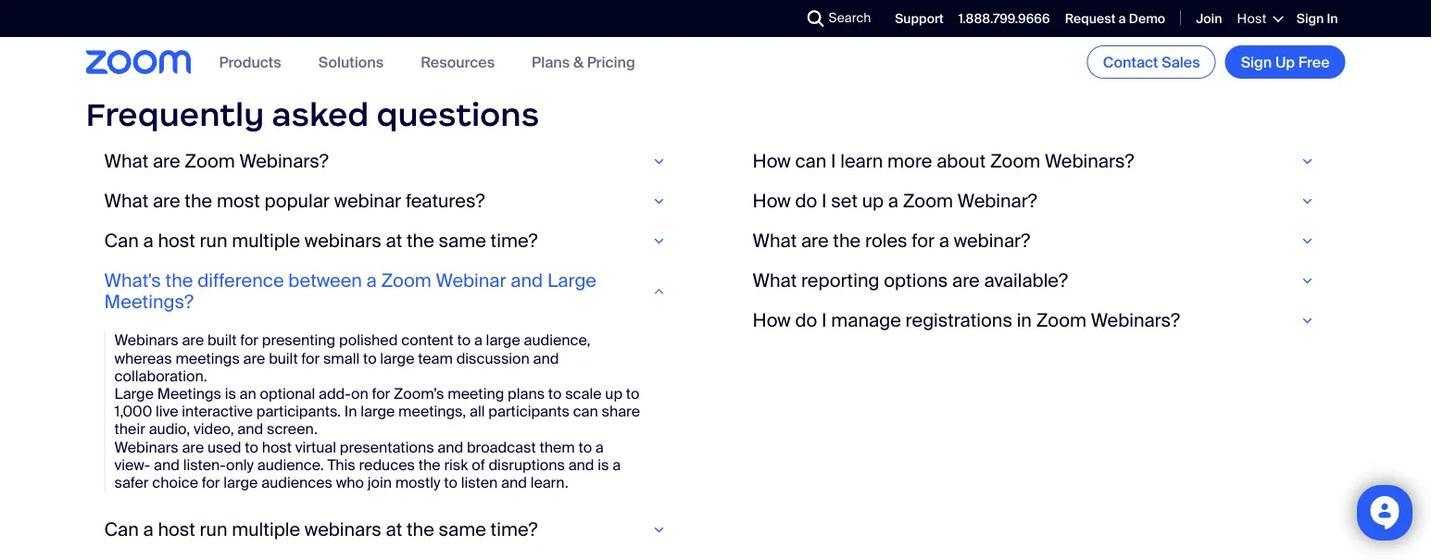 Task type: locate. For each thing, give the bounding box(es) containing it.
1 vertical spatial same
[[439, 519, 486, 542]]

to left scale
[[548, 385, 562, 404]]

webinars for first can a host run multiple webinars at the same time? dropdown button from the bottom
[[305, 519, 381, 542]]

add-
[[319, 385, 351, 404]]

solutions
[[318, 52, 384, 72]]

1 horizontal spatial in
[[1327, 10, 1338, 27]]

1 vertical spatial webinars
[[305, 519, 381, 542]]

0 vertical spatial do
[[795, 190, 817, 214]]

to right them
[[579, 438, 592, 457]]

audio,
[[149, 420, 190, 440]]

the inside webinars are built for presenting polished content to a large audience, whereas meetings are built for small to large team discussion and collaboration. large meetings is an optional add-on for zoom's meeting plans to scale up to 1,000 live interactive participants. in large meetings, all participants can share their audio, video, and screen. webinars are used to host virtual presentations and broadcast them to a view- and listen-only audience. this reduces the risk of disruptions and is a safer choice for large audiences who join mostly to listen and learn.
[[418, 456, 441, 475]]

do left set
[[795, 190, 817, 214]]

0 vertical spatial how
[[753, 150, 791, 174]]

are down frequently
[[153, 150, 180, 174]]

0 vertical spatial webinars
[[305, 230, 381, 253]]

webinars down meetings?
[[114, 331, 178, 351]]

0 vertical spatial time?
[[491, 230, 538, 253]]

participants
[[488, 402, 570, 422]]

1 can from the top
[[104, 230, 139, 253]]

to right the team
[[457, 331, 471, 351]]

are up an
[[243, 349, 265, 368]]

can left learn
[[795, 150, 827, 174]]

time? down listen
[[491, 519, 538, 542]]

pricing
[[587, 52, 635, 72]]

sign for sign up free
[[1241, 52, 1272, 72]]

large left the team
[[380, 349, 414, 368]]

set
[[831, 190, 858, 214]]

0 vertical spatial can a host run multiple webinars at the same time? button
[[104, 230, 679, 253]]

2 do from the top
[[795, 309, 817, 333]]

multiple
[[232, 230, 300, 253], [232, 519, 300, 542]]

to left listen
[[444, 474, 458, 493]]

host down "choice"
[[158, 519, 195, 542]]

how do i manage registrations in zoom webinars?
[[753, 309, 1180, 333]]

what for what are the roles for a webinar?
[[753, 230, 797, 253]]

1 at from the top
[[386, 230, 402, 253]]

to right scale
[[626, 385, 640, 404]]

meetings,
[[398, 402, 466, 422]]

0 vertical spatial can
[[795, 150, 827, 174]]

0 vertical spatial can a host run multiple webinars at the same time?
[[104, 230, 538, 253]]

can
[[104, 230, 139, 253], [104, 519, 139, 542]]

run down most
[[200, 230, 227, 253]]

2 vertical spatial i
[[822, 309, 827, 333]]

1 vertical spatial can a host run multiple webinars at the same time?
[[104, 519, 538, 542]]

webinars down who
[[305, 519, 381, 542]]

what for what reporting options are available?
[[753, 270, 797, 293]]

zoom inside what's the difference between a zoom webinar and large meetings?
[[381, 270, 432, 293]]

1 vertical spatial is
[[598, 456, 609, 475]]

sales
[[1162, 52, 1200, 72]]

mostly
[[395, 474, 441, 493]]

screen.
[[267, 420, 318, 440]]

zoom for how do i manage registrations in zoom webinars?
[[1036, 309, 1087, 333]]

same up the webinar
[[439, 230, 486, 253]]

1 vertical spatial sign
[[1241, 52, 1272, 72]]

webinars up 'between'
[[305, 230, 381, 253]]

0 horizontal spatial sign
[[1241, 52, 1272, 72]]

run down listen- at the bottom left of the page
[[200, 519, 227, 542]]

can a host run multiple webinars at the same time? for second can a host run multiple webinars at the same time? dropdown button from the bottom of the frequently asked questions element
[[104, 230, 538, 253]]

free
[[1298, 52, 1330, 72]]

0 horizontal spatial can
[[573, 402, 598, 422]]

in inside webinars are built for presenting polished content to a large audience, whereas meetings are built for small to large team discussion and collaboration. large meetings is an optional add-on for zoom's meeting plans to scale up to 1,000 live interactive participants. in large meetings, all participants can share their audio, video, and screen. webinars are used to host virtual presentations and broadcast them to a view- and listen-only audience. this reduces the risk of disruptions and is a safer choice for large audiences who join mostly to listen and learn.
[[344, 402, 357, 422]]

large up audience, on the left of the page
[[547, 270, 597, 293]]

what for what are zoom webinars?
[[104, 150, 148, 174]]

the left risk on the left
[[418, 456, 441, 475]]

2 run from the top
[[200, 519, 227, 542]]

2 can a host run multiple webinars at the same time? from the top
[[104, 519, 538, 542]]

difference
[[197, 270, 284, 293]]

scale
[[565, 385, 602, 404]]

host up the what's
[[158, 230, 195, 253]]

and left the of
[[438, 438, 463, 457]]

1 vertical spatial multiple
[[232, 519, 300, 542]]

0 vertical spatial in
[[1327, 10, 1338, 27]]

is left an
[[225, 385, 236, 404]]

3 how from the top
[[753, 309, 791, 333]]

in
[[1017, 309, 1032, 333]]

up right scale
[[605, 385, 623, 404]]

at down join
[[386, 519, 402, 542]]

the left most
[[185, 190, 212, 214]]

2 can from the top
[[104, 519, 139, 542]]

i left learn
[[831, 150, 836, 174]]

1 vertical spatial large
[[114, 385, 154, 404]]

1 same from the top
[[439, 230, 486, 253]]

at down what are the most popular webinar features? dropdown button
[[386, 230, 402, 253]]

in up presentations
[[344, 402, 357, 422]]

and right the webinar
[[511, 270, 543, 293]]

zoom for how do i set up a zoom webinar?
[[903, 190, 953, 214]]

most
[[217, 190, 260, 214]]

1 vertical spatial can
[[104, 519, 139, 542]]

what are zoom webinars? button
[[104, 150, 679, 174]]

disruptions
[[489, 456, 565, 475]]

0 vertical spatial i
[[831, 150, 836, 174]]

1 vertical spatial up
[[605, 385, 623, 404]]

2 vertical spatial how
[[753, 309, 791, 333]]

can for second can a host run multiple webinars at the same time? dropdown button from the bottom of the frequently asked questions element
[[104, 230, 139, 253]]

1 vertical spatial time?
[[491, 519, 538, 542]]

host
[[158, 230, 195, 253], [262, 438, 292, 457], [158, 519, 195, 542]]

can a host run multiple webinars at the same time? button down join
[[104, 519, 679, 542]]

webinars down 1,000
[[114, 438, 178, 457]]

0 vertical spatial large
[[547, 270, 597, 293]]

sign for sign in
[[1297, 10, 1324, 27]]

for left small
[[301, 349, 320, 368]]

webinar?
[[958, 190, 1037, 214]]

available?
[[984, 270, 1068, 293]]

run
[[200, 230, 227, 253], [200, 519, 227, 542]]

0 horizontal spatial in
[[344, 402, 357, 422]]

plans
[[508, 385, 545, 404]]

1 horizontal spatial sign
[[1297, 10, 1324, 27]]

to
[[457, 331, 471, 351], [363, 349, 377, 368], [548, 385, 562, 404], [626, 385, 640, 404], [245, 438, 258, 457], [579, 438, 592, 457], [444, 474, 458, 493]]

at
[[386, 230, 402, 253], [386, 519, 402, 542]]

and right listen
[[501, 474, 527, 493]]

2 how from the top
[[753, 190, 791, 214]]

same
[[439, 230, 486, 253], [439, 519, 486, 542]]

what's
[[104, 270, 161, 293]]

zoom right in
[[1036, 309, 1087, 333]]

built down the difference
[[207, 331, 237, 351]]

can a host run multiple webinars at the same time? up 'between'
[[104, 230, 538, 253]]

for right meetings
[[240, 331, 258, 351]]

large up their
[[114, 385, 154, 404]]

sign up free
[[1297, 10, 1324, 27]]

sign left up
[[1241, 52, 1272, 72]]

i for set
[[822, 190, 827, 214]]

1 vertical spatial can a host run multiple webinars at the same time? button
[[104, 519, 679, 542]]

in up free
[[1327, 10, 1338, 27]]

1 how from the top
[[753, 150, 791, 174]]

1 webinars from the top
[[305, 230, 381, 253]]

join
[[1196, 10, 1222, 27]]

can a host run multiple webinars at the same time? button down what are the most popular webinar features? dropdown button
[[104, 230, 679, 253]]

0 vertical spatial webinars
[[114, 331, 178, 351]]

small
[[323, 349, 360, 368]]

i left manage
[[822, 309, 827, 333]]

audience,
[[524, 331, 591, 351]]

can down safer
[[104, 519, 139, 542]]

host left virtual
[[262, 438, 292, 457]]

audience.
[[257, 456, 324, 475]]

1 vertical spatial i
[[822, 190, 827, 214]]

what reporting options are available? button
[[753, 270, 1327, 293]]

0 horizontal spatial built
[[207, 331, 237, 351]]

up right set
[[862, 190, 884, 214]]

to right small
[[363, 349, 377, 368]]

same for second can a host run multiple webinars at the same time? dropdown button from the bottom of the frequently asked questions element
[[439, 230, 486, 253]]

1 vertical spatial can
[[573, 402, 598, 422]]

a inside what's the difference between a zoom webinar and large meetings?
[[366, 270, 377, 293]]

1 horizontal spatial up
[[862, 190, 884, 214]]

zoom for how can i learn more about zoom webinars?
[[990, 150, 1041, 174]]

1 run from the top
[[200, 230, 227, 253]]

webinars
[[305, 230, 381, 253], [305, 519, 381, 542]]

1.888.799.9666 link
[[959, 10, 1050, 27]]

1 vertical spatial do
[[795, 309, 817, 333]]

how
[[753, 150, 791, 174], [753, 190, 791, 214], [753, 309, 791, 333]]

0 horizontal spatial is
[[225, 385, 236, 404]]

for
[[912, 230, 935, 253], [240, 331, 258, 351], [301, 349, 320, 368], [372, 385, 390, 404], [202, 474, 220, 493]]

2 at from the top
[[386, 519, 402, 542]]

the left "roles" on the top of the page
[[833, 230, 861, 253]]

1 do from the top
[[795, 190, 817, 214]]

1 vertical spatial webinars
[[114, 438, 178, 457]]

zoom up content
[[381, 270, 432, 293]]

to right used
[[245, 438, 258, 457]]

1 vertical spatial how
[[753, 190, 791, 214]]

1 can a host run multiple webinars at the same time? from the top
[[104, 230, 538, 253]]

host inside webinars are built for presenting polished content to a large audience, whereas meetings are built for small to large team discussion and collaboration. large meetings is an optional add-on for zoom's meeting plans to scale up to 1,000 live interactive participants. in large meetings, all participants can share their audio, video, and screen. webinars are used to host virtual presentations and broadcast them to a view- and listen-only audience. this reduces the risk of disruptions and is a safer choice for large audiences who join mostly to listen and learn.
[[262, 438, 292, 457]]

can a host run multiple webinars at the same time?
[[104, 230, 538, 253], [104, 519, 538, 542]]

what for what are the most popular webinar features?
[[104, 190, 148, 214]]

search image
[[807, 10, 824, 27], [807, 10, 824, 27]]

0 vertical spatial run
[[200, 230, 227, 253]]

time? up the webinar
[[491, 230, 538, 253]]

0 vertical spatial host
[[158, 230, 195, 253]]

0 vertical spatial multiple
[[232, 230, 300, 253]]

how can i learn more about zoom webinars? button
[[753, 150, 1327, 174]]

1 can a host run multiple webinars at the same time? button from the top
[[104, 230, 679, 253]]

multiple down audiences at the left
[[232, 519, 300, 542]]

what
[[104, 150, 148, 174], [104, 190, 148, 214], [753, 230, 797, 253], [753, 270, 797, 293]]

webinars? for how do i manage registrations in zoom webinars?
[[1091, 309, 1180, 333]]

1 vertical spatial run
[[200, 519, 227, 542]]

zoom down how can i learn more about zoom webinars?
[[903, 190, 953, 214]]

multiple up the difference
[[232, 230, 300, 253]]

join link
[[1196, 10, 1222, 27]]

0 vertical spatial sign
[[1297, 10, 1324, 27]]

1 webinars from the top
[[114, 331, 178, 351]]

2 time? from the top
[[491, 519, 538, 542]]

whereas
[[114, 349, 172, 368]]

can up the what's
[[104, 230, 139, 253]]

solutions button
[[318, 52, 384, 72]]

at for second can a host run multiple webinars at the same time? dropdown button from the bottom of the frequently asked questions element
[[386, 230, 402, 253]]

presentations
[[340, 438, 434, 457]]

i left set
[[822, 190, 827, 214]]

i for learn
[[831, 150, 836, 174]]

request a demo
[[1065, 10, 1166, 27]]

learn
[[840, 150, 883, 174]]

2 same from the top
[[439, 519, 486, 542]]

and up plans
[[533, 349, 559, 368]]

1 horizontal spatial large
[[547, 270, 597, 293]]

do down reporting
[[795, 309, 817, 333]]

live
[[156, 402, 178, 422]]

same down listen
[[439, 519, 486, 542]]

meetings
[[157, 385, 221, 404]]

large up presentations
[[361, 402, 395, 422]]

0 horizontal spatial up
[[605, 385, 623, 404]]

0 vertical spatial can
[[104, 230, 139, 253]]

polished
[[339, 331, 398, 351]]

1 horizontal spatial is
[[598, 456, 609, 475]]

safer
[[114, 474, 149, 493]]

plans & pricing
[[532, 52, 635, 72]]

what are the most popular webinar features? button
[[104, 190, 679, 214]]

1 vertical spatial in
[[344, 402, 357, 422]]

is right them
[[598, 456, 609, 475]]

can a host run multiple webinars at the same time? button
[[104, 230, 679, 253], [104, 519, 679, 542]]

are up how do i manage registrations in zoom webinars?
[[952, 270, 980, 293]]

can left share
[[573, 402, 598, 422]]

0 vertical spatial up
[[862, 190, 884, 214]]

zoom up webinar? on the right top
[[990, 150, 1041, 174]]

about
[[937, 150, 986, 174]]

1 vertical spatial at
[[386, 519, 402, 542]]

large left audience, on the left of the page
[[486, 331, 520, 351]]

1 vertical spatial host
[[262, 438, 292, 457]]

webinars for second can a host run multiple webinars at the same time? dropdown button from the bottom of the frequently asked questions element
[[305, 230, 381, 253]]

virtual
[[295, 438, 336, 457]]

sign
[[1297, 10, 1324, 27], [1241, 52, 1272, 72]]

time?
[[491, 230, 538, 253], [491, 519, 538, 542]]

2 vertical spatial host
[[158, 519, 195, 542]]

large
[[547, 270, 597, 293], [114, 385, 154, 404]]

risk
[[444, 456, 468, 475]]

and
[[511, 270, 543, 293], [533, 349, 559, 368], [237, 420, 263, 440], [438, 438, 463, 457], [154, 456, 180, 475], [568, 456, 594, 475], [501, 474, 527, 493]]

2 webinars from the top
[[305, 519, 381, 542]]

the right the what's
[[165, 270, 193, 293]]

frequently
[[86, 95, 264, 135]]

the down mostly
[[407, 519, 434, 542]]

listen
[[461, 474, 498, 493]]

0 horizontal spatial large
[[114, 385, 154, 404]]

can a host run multiple webinars at the same time? down audiences at the left
[[104, 519, 538, 542]]

0 vertical spatial at
[[386, 230, 402, 253]]

run for first can a host run multiple webinars at the same time? dropdown button from the bottom
[[200, 519, 227, 542]]

built up optional
[[269, 349, 298, 368]]

0 vertical spatial same
[[439, 230, 486, 253]]

1 horizontal spatial built
[[269, 349, 298, 368]]



Task type: describe. For each thing, give the bounding box(es) containing it.
all
[[470, 402, 485, 422]]

zoom logo image
[[86, 50, 191, 74]]

at for first can a host run multiple webinars at the same time? dropdown button from the bottom
[[386, 519, 402, 542]]

options
[[884, 270, 948, 293]]

how for how can i learn more about zoom webinars?
[[753, 150, 791, 174]]

plans & pricing link
[[532, 52, 635, 72]]

this
[[327, 456, 356, 475]]

2 can a host run multiple webinars at the same time? button from the top
[[104, 519, 679, 542]]

webinar
[[334, 190, 401, 214]]

between
[[288, 270, 362, 293]]

how can i learn more about zoom webinars?
[[753, 150, 1134, 174]]

are up collaboration.
[[182, 331, 204, 351]]

what reporting options are available?
[[753, 270, 1068, 293]]

zoom's
[[394, 385, 444, 404]]

request
[[1065, 10, 1116, 27]]

large inside webinars are built for presenting polished content to a large audience, whereas meetings are built for small to large team discussion and collaboration. large meetings is an optional add-on for zoom's meeting plans to scale up to 1,000 live interactive participants. in large meetings, all participants can share their audio, video, and screen. webinars are used to host virtual presentations and broadcast them to a view- and listen-only audience. this reduces the risk of disruptions and is a safer choice for large audiences who join mostly to listen and learn.
[[114, 385, 154, 404]]

participants.
[[256, 402, 341, 422]]

registrations
[[906, 309, 1012, 333]]

for left only
[[202, 474, 220, 493]]

video,
[[194, 420, 234, 440]]

1 horizontal spatial can
[[795, 150, 827, 174]]

manage
[[831, 309, 901, 333]]

what are the most popular webinar features?
[[104, 190, 485, 214]]

products button
[[219, 52, 281, 72]]

plans
[[532, 52, 570, 72]]

webinars are built for presenting polished content to a large audience, whereas meetings are built for small to large team discussion and collaboration. large meetings is an optional add-on for zoom's meeting plans to scale up to 1,000 live interactive participants. in large meetings, all participants can share their audio, video, and screen. webinars are used to host virtual presentations and broadcast them to a view- and listen-only audience. this reduces the risk of disruptions and is a safer choice for large audiences who join mostly to listen and learn.
[[114, 331, 640, 493]]

who
[[336, 474, 364, 493]]

host button
[[1237, 10, 1282, 27]]

up
[[1276, 52, 1295, 72]]

how do i manage registrations in zoom webinars? button
[[753, 309, 1327, 333]]

learn.
[[531, 474, 568, 493]]

and right view-
[[154, 456, 180, 475]]

frequently asked questions element
[[86, 95, 1346, 560]]

the down features?
[[407, 230, 434, 253]]

collaboration.
[[114, 367, 207, 386]]

them
[[540, 438, 575, 457]]

of
[[472, 456, 485, 475]]

used
[[207, 438, 241, 457]]

optional
[[260, 385, 315, 404]]

resources button
[[421, 52, 495, 72]]

are left used
[[182, 438, 204, 457]]

join
[[367, 474, 392, 493]]

can inside webinars are built for presenting polished content to a large audience, whereas meetings are built for small to large team discussion and collaboration. large meetings is an optional add-on for zoom's meeting plans to scale up to 1,000 live interactive participants. in large meetings, all participants can share their audio, video, and screen. webinars are used to host virtual presentations and broadcast them to a view- and listen-only audience. this reduces the risk of disruptions and is a safer choice for large audiences who join mostly to listen and learn.
[[573, 402, 598, 422]]

what's the difference between a zoom webinar and large meetings?
[[104, 270, 597, 315]]

listen-
[[183, 456, 226, 475]]

discussion
[[456, 349, 530, 368]]

their
[[114, 420, 145, 440]]

questions
[[377, 95, 539, 135]]

what's the difference between a zoom webinar and large meetings? button
[[104, 270, 679, 315]]

meetings
[[175, 349, 240, 368]]

products
[[219, 52, 281, 72]]

reduces
[[359, 456, 415, 475]]

host for first can a host run multiple webinars at the same time? dropdown button from the bottom
[[158, 519, 195, 542]]

the inside what's the difference between a zoom webinar and large meetings?
[[165, 270, 193, 293]]

are down what are zoom webinars?
[[153, 190, 180, 214]]

asked
[[272, 95, 369, 135]]

sign in
[[1297, 10, 1338, 27]]

support link
[[895, 10, 944, 27]]

host
[[1237, 10, 1267, 27]]

2 multiple from the top
[[232, 519, 300, 542]]

audiences
[[261, 474, 332, 493]]

0 vertical spatial is
[[225, 385, 236, 404]]

contact
[[1103, 52, 1158, 72]]

and down an
[[237, 420, 263, 440]]

meetings?
[[104, 291, 194, 315]]

more
[[888, 150, 932, 174]]

choice
[[152, 474, 198, 493]]

host for second can a host run multiple webinars at the same time? dropdown button from the bottom of the frequently asked questions element
[[158, 230, 195, 253]]

do for manage
[[795, 309, 817, 333]]

sign in link
[[1297, 10, 1338, 27]]

do for set
[[795, 190, 817, 214]]

i for manage
[[822, 309, 827, 333]]

same for first can a host run multiple webinars at the same time? dropdown button from the bottom
[[439, 519, 486, 542]]

1 time? from the top
[[491, 230, 538, 253]]

request a demo link
[[1065, 10, 1166, 27]]

up inside webinars are built for presenting polished content to a large audience, whereas meetings are built for small to large team discussion and collaboration. large meetings is an optional add-on for zoom's meeting plans to scale up to 1,000 live interactive participants. in large meetings, all participants can share their audio, video, and screen. webinars are used to host virtual presentations and broadcast them to a view- and listen-only audience. this reduces the risk of disruptions and is a safer choice for large audiences who join mostly to listen and learn.
[[605, 385, 623, 404]]

what are the roles for a webinar?
[[753, 230, 1030, 253]]

1 multiple from the top
[[232, 230, 300, 253]]

resources
[[421, 52, 495, 72]]

contact sales
[[1103, 52, 1200, 72]]

on
[[351, 385, 368, 404]]

for right "roles" on the top of the page
[[912, 230, 935, 253]]

sign up free link
[[1225, 45, 1346, 79]]

content
[[401, 331, 454, 351]]

presenting
[[262, 331, 335, 351]]

run for second can a host run multiple webinars at the same time? dropdown button from the bottom of the frequently asked questions element
[[200, 230, 227, 253]]

reporting
[[801, 270, 880, 293]]

what are the roles for a webinar? button
[[753, 230, 1327, 253]]

only
[[226, 456, 254, 475]]

meeting
[[448, 385, 504, 404]]

and right learn.
[[568, 456, 594, 475]]

1,000
[[114, 402, 152, 422]]

large inside what's the difference between a zoom webinar and large meetings?
[[547, 270, 597, 293]]

can a host run multiple webinars at the same time? for first can a host run multiple webinars at the same time? dropdown button from the bottom
[[104, 519, 538, 542]]

contact sales link
[[1087, 45, 1216, 79]]

can for first can a host run multiple webinars at the same time? dropdown button from the bottom
[[104, 519, 139, 542]]

interactive
[[182, 402, 253, 422]]

features?
[[406, 190, 485, 214]]

2 webinars from the top
[[114, 438, 178, 457]]

demo
[[1129, 10, 1166, 27]]

webinars? for how can i learn more about zoom webinars?
[[1045, 150, 1134, 174]]

how for how do i set up a zoom webinar?
[[753, 190, 791, 214]]

are up reporting
[[801, 230, 829, 253]]

zoom up most
[[185, 150, 235, 174]]

broadcast
[[467, 438, 536, 457]]

how do i set up a zoom webinar? button
[[753, 190, 1327, 214]]

1.888.799.9666
[[959, 10, 1050, 27]]

large down used
[[224, 474, 258, 493]]

how do i set up a zoom webinar?
[[753, 190, 1037, 214]]

frequently asked questions
[[86, 95, 539, 135]]

share
[[602, 402, 640, 422]]

sign up free
[[1241, 52, 1330, 72]]

for right on
[[372, 385, 390, 404]]

how for how do i manage registrations in zoom webinars?
[[753, 309, 791, 333]]

and inside what's the difference between a zoom webinar and large meetings?
[[511, 270, 543, 293]]

an
[[240, 385, 256, 404]]

support
[[895, 10, 944, 27]]



Task type: vqa. For each thing, say whether or not it's contained in the screenshot.
integrations
no



